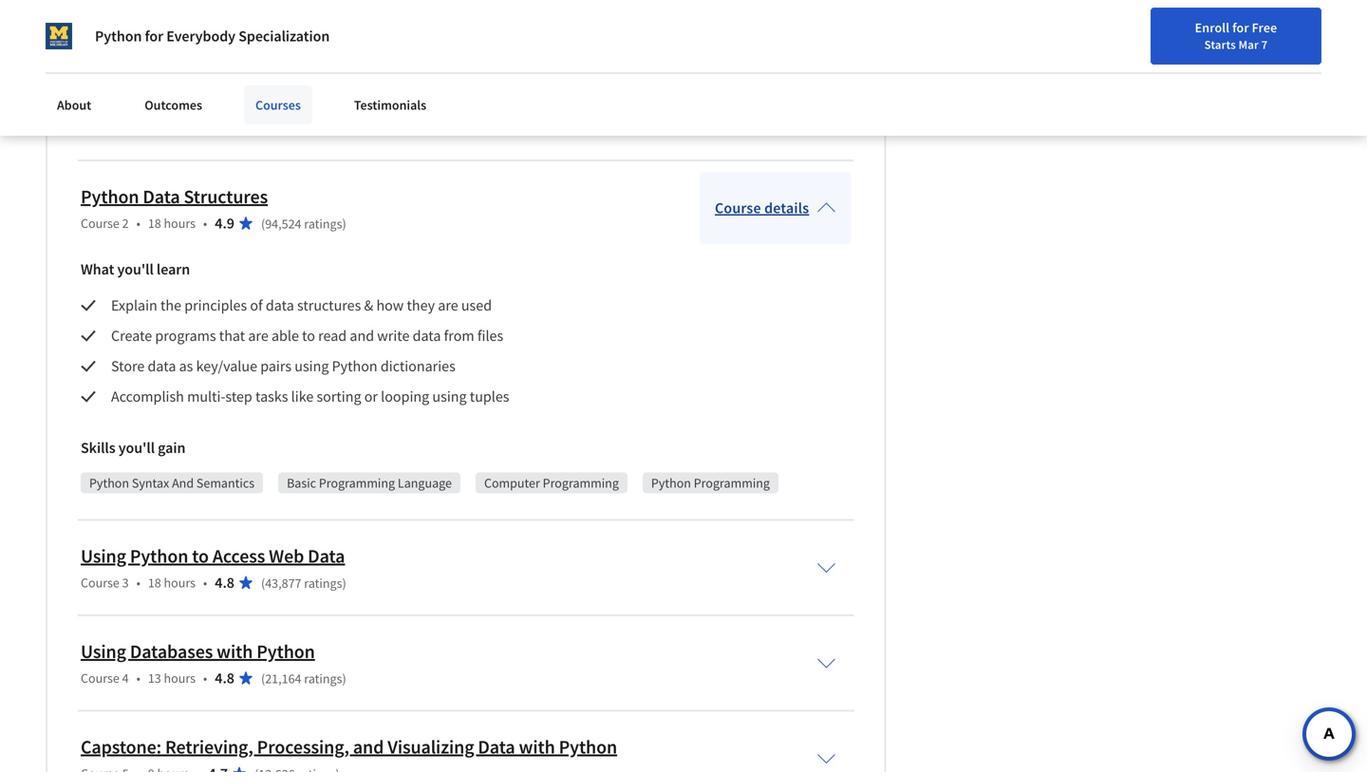 Task type: locate. For each thing, give the bounding box(es) containing it.
2 horizontal spatial data
[[413, 326, 441, 345]]

1 horizontal spatial are
[[438, 296, 458, 315]]

1 using from the top
[[81, 544, 126, 568]]

principles
[[184, 296, 247, 315]]

0 vertical spatial you'll
[[117, 260, 154, 279]]

( for structures
[[261, 215, 265, 232]]

0 vertical spatial using
[[81, 544, 126, 568]]

chat with us image
[[1314, 719, 1345, 749]]

details
[[765, 199, 809, 218]]

3 ratings from the top
[[304, 670, 342, 687]]

1 vertical spatial syntax
[[132, 474, 169, 491]]

using
[[81, 544, 126, 568], [81, 640, 126, 663]]

1 vertical spatial 18
[[148, 574, 161, 591]]

0 vertical spatial using
[[295, 357, 329, 376]]

data down courses
[[287, 115, 312, 132]]

1 4.8 from the top
[[215, 573, 235, 592]]

1 horizontal spatial of
[[1081, 41, 1094, 60]]

0 vertical spatial data
[[266, 296, 294, 315]]

using python to access web data
[[81, 544, 345, 568]]

for for free
[[1233, 19, 1249, 36]]

are right that
[[248, 326, 269, 345]]

testimonials
[[354, 96, 427, 113]]

2 vertical spatial (
[[261, 670, 265, 687]]

python programming
[[651, 474, 770, 491]]

2 hours from the top
[[164, 574, 196, 591]]

•
[[136, 215, 140, 232], [203, 215, 207, 232], [136, 574, 140, 591], [203, 574, 207, 591], [136, 669, 140, 687], [203, 669, 207, 687]]

outcomes
[[145, 96, 202, 113]]

course left 3
[[81, 574, 119, 591]]

python
[[95, 27, 142, 46], [89, 115, 129, 132], [81, 185, 139, 208], [332, 357, 378, 376], [89, 474, 129, 491], [651, 474, 691, 491], [130, 544, 188, 568], [257, 640, 315, 663], [559, 735, 617, 759]]

) for using python to access web data
[[342, 574, 346, 592]]

and
[[172, 115, 194, 132], [172, 474, 194, 491]]

course 3 • 18 hours •
[[81, 574, 207, 591]]

1 ratings from the top
[[304, 215, 342, 232]]

2 ratings from the top
[[304, 574, 342, 592]]

) right "94,524"
[[342, 215, 346, 232]]

you'll for learn
[[117, 260, 154, 279]]

and left visualizing
[[353, 735, 384, 759]]

• right the 2
[[136, 215, 140, 232]]

1 vertical spatial and
[[350, 326, 374, 345]]

0 vertical spatial with
[[217, 640, 253, 663]]

course 4 • 13 hours •
[[81, 669, 207, 687]]

1 horizontal spatial for
[[1233, 19, 1249, 36]]

store data as key/value pairs using python dictionaries
[[111, 357, 456, 376]]

1 vertical spatial of
[[250, 296, 263, 315]]

0 horizontal spatial of
[[250, 296, 263, 315]]

0 vertical spatial 18
[[148, 215, 161, 232]]

0 horizontal spatial programming
[[319, 474, 395, 491]]

• down using databases with python
[[203, 669, 207, 687]]

4.8 down the using python to access web data
[[215, 573, 235, 592]]

ratings for using databases with python
[[304, 670, 342, 687]]

0 vertical spatial and
[[422, 28, 446, 46]]

hours down python data structures
[[164, 215, 196, 232]]

programming for computer
[[543, 474, 619, 491]]

2 vertical spatial ratings
[[304, 670, 342, 687]]

computer
[[484, 474, 540, 491]]

everybody
[[166, 27, 236, 46]]

are right they
[[438, 296, 458, 315]]

of right principles
[[250, 296, 263, 315]]

to right able
[[302, 326, 315, 345]]

programming
[[319, 474, 395, 491], [543, 474, 619, 491], [694, 474, 770, 491]]

you'll up 'explain'
[[117, 260, 154, 279]]

create programs that are able to read and write data from files
[[111, 326, 503, 345]]

as
[[342, 28, 356, 46], [179, 357, 193, 376]]

and for data structure
[[172, 115, 194, 132]]

for for everybody
[[145, 27, 163, 46]]

2 vertical spatial and
[[353, 735, 384, 759]]

1 vertical spatial with
[[519, 735, 555, 759]]

) for using databases with python
[[342, 670, 346, 687]]

1 vertical spatial are
[[248, 326, 269, 345]]

course left the 2
[[81, 215, 119, 232]]

data down they
[[413, 326, 441, 345]]

data structure
[[287, 115, 367, 132]]

1 vertical spatial (
[[261, 574, 265, 592]]

• right 3
[[136, 574, 140, 591]]

2 vertical spatial hours
[[164, 669, 196, 687]]

1 python syntax and semantics from the top
[[89, 115, 255, 132]]

2 18 from the top
[[148, 574, 161, 591]]

for left everybody on the top left
[[145, 27, 163, 46]]

course details
[[715, 199, 809, 218]]

2 and from the top
[[172, 474, 194, 491]]

course left details on the top of page
[[715, 199, 761, 218]]

1 vertical spatial using
[[81, 640, 126, 663]]

tasks
[[255, 387, 288, 406]]

0 horizontal spatial for
[[145, 27, 163, 46]]

( down using databases with python
[[261, 670, 265, 687]]

university of michigan learn more
[[1012, 41, 1155, 86]]

( down access
[[261, 574, 265, 592]]

2 using from the top
[[81, 640, 126, 663]]

syntax down outcomes
[[132, 115, 169, 132]]

store
[[111, 357, 145, 376]]

python syntax and semantics
[[89, 115, 255, 132], [89, 474, 255, 491]]

1 vertical spatial hours
[[164, 574, 196, 591]]

( for with
[[261, 670, 265, 687]]

as right 'such'
[[342, 28, 356, 46]]

1 18 from the top
[[148, 215, 161, 232]]

2 programming from the left
[[543, 474, 619, 491]]

1 horizontal spatial as
[[342, 28, 356, 46]]

3
[[122, 574, 129, 591]]

semantics up using python to access web data link
[[196, 474, 255, 491]]

using up 3
[[81, 544, 126, 568]]

university
[[1012, 41, 1078, 60]]

) right 21,164
[[342, 670, 346, 687]]

key/value
[[196, 357, 257, 376]]

1 programming from the left
[[319, 474, 395, 491]]

18 right the 2
[[148, 215, 161, 232]]

courses link
[[244, 85, 312, 124]]

semantics down outcomes
[[196, 115, 255, 132]]

data
[[287, 115, 312, 132], [143, 185, 180, 208], [308, 544, 345, 568], [478, 735, 515, 759]]

for inside enroll for free starts mar 7
[[1233, 19, 1249, 36]]

university of michigan image
[[46, 23, 72, 49]]

and down gain at the bottom
[[172, 474, 194, 491]]

None search field
[[271, 12, 584, 50]]

skills
[[81, 438, 115, 457]]

2 vertical spatial data
[[148, 357, 176, 376]]

using up accomplish multi-step tasks like sorting or looping using tuples
[[295, 357, 329, 376]]

you'll left gain at the bottom
[[118, 438, 155, 457]]

3 hours from the top
[[164, 669, 196, 687]]

to left access
[[192, 544, 209, 568]]

1 vertical spatial semantics
[[196, 474, 255, 491]]

semantics
[[196, 115, 255, 132], [196, 474, 255, 491]]

gain
[[158, 438, 186, 457]]

ratings
[[304, 215, 342, 232], [304, 574, 342, 592], [304, 670, 342, 687]]

2 ) from the top
[[342, 574, 346, 592]]

programming for basic
[[319, 474, 395, 491]]

)
[[342, 215, 346, 232], [342, 574, 346, 592], [342, 670, 346, 687]]

for
[[1233, 19, 1249, 36], [145, 27, 163, 46]]

4
[[122, 669, 129, 687]]

ratings right 21,164
[[304, 670, 342, 687]]

(
[[261, 215, 265, 232], [261, 574, 265, 592], [261, 670, 265, 687]]

1 vertical spatial and
[[172, 474, 194, 491]]

processing,
[[257, 735, 349, 759]]

1 semantics from the top
[[196, 115, 255, 132]]

2 4.8 from the top
[[215, 668, 235, 687]]

course for using databases with python
[[81, 669, 119, 687]]

2 syntax from the top
[[132, 474, 169, 491]]

1 vertical spatial ratings
[[304, 574, 342, 592]]

as down "programs" at the top
[[179, 357, 193, 376]]

syntax for basic programming language
[[132, 474, 169, 491]]

0 vertical spatial (
[[261, 215, 265, 232]]

data
[[266, 296, 294, 315], [413, 326, 441, 345], [148, 357, 176, 376]]

university of michigan link
[[1012, 40, 1155, 60]]

2 horizontal spatial programming
[[694, 474, 770, 491]]

0 horizontal spatial to
[[192, 544, 209, 568]]

programming for python
[[694, 474, 770, 491]]

0 vertical spatial 4.8
[[215, 573, 235, 592]]

18 right 3
[[148, 574, 161, 591]]

for up mar at the top of the page
[[1233, 19, 1249, 36]]

1 syntax from the top
[[132, 115, 169, 132]]

syntax
[[132, 115, 169, 132], [132, 474, 169, 491]]

the
[[160, 296, 181, 315]]

using python to access web data link
[[81, 544, 345, 568]]

learn
[[1012, 69, 1045, 86]]

syntax down skills you'll gain
[[132, 474, 169, 491]]

looping
[[381, 387, 429, 406]]

1 horizontal spatial using
[[432, 387, 467, 406]]

menu item
[[1027, 19, 1149, 81]]

3 ) from the top
[[342, 670, 346, 687]]

1 vertical spatial you'll
[[118, 438, 155, 457]]

and for basic programming language
[[172, 474, 194, 491]]

0 vertical spatial python syntax and semantics
[[89, 115, 255, 132]]

3 programming from the left
[[694, 474, 770, 491]]

data up able
[[266, 296, 294, 315]]

) right 43,877
[[342, 574, 346, 592]]

1 and from the top
[[172, 115, 194, 132]]

ratings right 43,877
[[304, 574, 342, 592]]

0 vertical spatial as
[[342, 28, 356, 46]]

1 vertical spatial )
[[342, 574, 346, 592]]

and down outcomes
[[172, 115, 194, 132]]

hours right 13
[[164, 669, 196, 687]]

ratings right "94,524"
[[304, 215, 342, 232]]

programs
[[155, 326, 216, 345]]

0 vertical spatial and
[[172, 115, 194, 132]]

data up accomplish
[[148, 357, 176, 376]]

0 horizontal spatial using
[[295, 357, 329, 376]]

1 hours from the top
[[164, 215, 196, 232]]

4.8 down using databases with python link
[[215, 668, 235, 687]]

loops
[[449, 28, 485, 46]]

of inside university of michigan learn more
[[1081, 41, 1094, 60]]

( for to
[[261, 574, 265, 592]]

you'll for gain
[[118, 438, 155, 457]]

python syntax and semantics down outcomes
[[89, 115, 255, 132]]

using up 4 at the left of page
[[81, 640, 126, 663]]

of left michigan
[[1081, 41, 1094, 60]]

and left loops on the left of page
[[422, 28, 446, 46]]

access
[[213, 544, 265, 568]]

of
[[1081, 41, 1094, 60], [250, 296, 263, 315]]

and right read
[[350, 326, 374, 345]]

semantics for basic
[[196, 474, 255, 491]]

2 ( from the top
[[261, 574, 265, 592]]

using
[[295, 357, 329, 376], [432, 387, 467, 406]]

0 vertical spatial ratings
[[304, 215, 342, 232]]

4.8
[[215, 573, 235, 592], [215, 668, 235, 687]]

1 vertical spatial 4.8
[[215, 668, 235, 687]]

3 ( from the top
[[261, 670, 265, 687]]

using left 'tuples'
[[432, 387, 467, 406]]

0 vertical spatial of
[[1081, 41, 1094, 60]]

sorting
[[317, 387, 361, 406]]

what you'll learn
[[81, 260, 190, 279]]

2 vertical spatial )
[[342, 670, 346, 687]]

0 horizontal spatial as
[[179, 357, 193, 376]]

1 horizontal spatial with
[[519, 735, 555, 759]]

0 vertical spatial syntax
[[132, 115, 169, 132]]

course for python data structures
[[81, 215, 119, 232]]

0 horizontal spatial data
[[148, 357, 176, 376]]

read
[[318, 326, 347, 345]]

1 vertical spatial as
[[179, 357, 193, 376]]

1 ) from the top
[[342, 215, 346, 232]]

1 horizontal spatial programming
[[543, 474, 619, 491]]

course left 4 at the left of page
[[81, 669, 119, 687]]

hours down using python to access web data link
[[164, 574, 196, 591]]

0 vertical spatial hours
[[164, 215, 196, 232]]

13
[[148, 669, 161, 687]]

structures
[[297, 296, 361, 315]]

1 vertical spatial python syntax and semantics
[[89, 474, 255, 491]]

2 python syntax and semantics from the top
[[89, 474, 255, 491]]

0 horizontal spatial with
[[217, 640, 253, 663]]

semantics for data
[[196, 115, 255, 132]]

python syntax and semantics down gain at the bottom
[[89, 474, 255, 491]]

hours
[[164, 215, 196, 232], [164, 574, 196, 591], [164, 669, 196, 687]]

( right the 4.9
[[261, 215, 265, 232]]

dictionaries
[[381, 357, 456, 376]]

python data structures
[[81, 185, 268, 208]]

from
[[444, 326, 474, 345]]

0 vertical spatial semantics
[[196, 115, 255, 132]]

1 ( from the top
[[261, 215, 265, 232]]

0 vertical spatial )
[[342, 215, 346, 232]]

2 semantics from the top
[[196, 474, 255, 491]]

0 vertical spatial to
[[302, 326, 315, 345]]

pairs
[[260, 357, 292, 376]]



Task type: describe. For each thing, give the bounding box(es) containing it.
about link
[[46, 85, 103, 124]]

1 horizontal spatial to
[[302, 326, 315, 345]]

2
[[122, 215, 129, 232]]

0 vertical spatial are
[[438, 296, 458, 315]]

1 vertical spatial data
[[413, 326, 441, 345]]

write
[[377, 326, 410, 345]]

python syntax and semantics for basic programming language
[[89, 474, 255, 491]]

4.8 for with
[[215, 668, 235, 687]]

94,524
[[265, 215, 301, 232]]

data up course 2 • 18 hours •
[[143, 185, 180, 208]]

using databases with python
[[81, 640, 315, 663]]

skills you'll gain
[[81, 438, 186, 457]]

18 for data
[[148, 215, 161, 232]]

step
[[225, 387, 252, 406]]

and for loops
[[422, 28, 446, 46]]

like
[[291, 387, 314, 406]]

explain
[[111, 296, 157, 315]]

databases
[[130, 640, 213, 663]]

7
[[1262, 37, 1268, 52]]

hours for python
[[164, 574, 196, 591]]

structure
[[315, 115, 367, 132]]

able
[[272, 326, 299, 345]]

syntax for data structure
[[132, 115, 169, 132]]

how
[[376, 296, 404, 315]]

what
[[81, 260, 114, 279]]

ratings for python data structures
[[304, 215, 342, 232]]

retrieving,
[[165, 735, 253, 759]]

basic
[[287, 474, 316, 491]]

• right 4 at the left of page
[[136, 669, 140, 687]]

structures
[[184, 185, 268, 208]]

python for everybody specialization
[[95, 27, 330, 46]]

18 for python
[[148, 574, 161, 591]]

courses
[[255, 96, 301, 113]]

) for python data structures
[[342, 215, 346, 232]]

learn more button
[[1012, 68, 1078, 87]]

outcomes link
[[133, 85, 214, 124]]

programming
[[185, 28, 272, 46]]

capstone: retrieving, processing, and visualizing data with python
[[81, 735, 617, 759]]

core
[[154, 28, 182, 46]]

visualizing
[[388, 735, 474, 759]]

data right visualizing
[[478, 735, 515, 759]]

tuples
[[470, 387, 509, 406]]

0 horizontal spatial are
[[248, 326, 269, 345]]

hours for databases
[[164, 669, 196, 687]]

accomplish multi-step tasks like sorting or looping using tuples
[[111, 387, 509, 406]]

about
[[57, 96, 91, 113]]

course for using python to access web data
[[81, 574, 119, 591]]

using for using python to access web data
[[81, 544, 126, 568]]

utilize core programming tools such as functions and loops
[[111, 28, 485, 46]]

• down the using python to access web data
[[203, 574, 207, 591]]

&
[[364, 296, 373, 315]]

python data structures link
[[81, 185, 268, 208]]

4.8 for to
[[215, 573, 235, 592]]

testimonials link
[[343, 85, 438, 124]]

explain the principles of data structures & how they are used
[[111, 296, 492, 315]]

data up ( 43,877 ratings )
[[308, 544, 345, 568]]

or
[[364, 387, 378, 406]]

enroll
[[1195, 19, 1230, 36]]

that
[[219, 326, 245, 345]]

enroll for free starts mar 7
[[1195, 19, 1278, 52]]

python syntax and semantics for data structure
[[89, 115, 255, 132]]

and for write
[[350, 326, 374, 345]]

accomplish
[[111, 387, 184, 406]]

they
[[407, 296, 435, 315]]

more
[[1047, 69, 1078, 86]]

• left the 4.9
[[203, 215, 207, 232]]

1 vertical spatial to
[[192, 544, 209, 568]]

capstone: retrieving, processing, and visualizing data with python link
[[81, 735, 617, 759]]

free
[[1252, 19, 1278, 36]]

capstone:
[[81, 735, 162, 759]]

tools
[[275, 28, 306, 46]]

learn
[[157, 260, 190, 279]]

4.9
[[215, 214, 235, 233]]

hours for data
[[164, 215, 196, 232]]

basic programming language
[[287, 474, 452, 491]]

coursera image
[[23, 15, 143, 46]]

1 horizontal spatial data
[[266, 296, 294, 315]]

using databases with python link
[[81, 640, 315, 663]]

( 43,877 ratings )
[[261, 574, 346, 592]]

files
[[477, 326, 503, 345]]

using for using databases with python
[[81, 640, 126, 663]]

specialization
[[239, 27, 330, 46]]

course inside dropdown button
[[715, 199, 761, 218]]

course 2 • 18 hours •
[[81, 215, 207, 232]]

language
[[398, 474, 452, 491]]

( 94,524 ratings )
[[261, 215, 346, 232]]

starts
[[1205, 37, 1236, 52]]

mar
[[1239, 37, 1259, 52]]

such
[[309, 28, 339, 46]]

create
[[111, 326, 152, 345]]

multi-
[[187, 387, 225, 406]]

1 vertical spatial using
[[432, 387, 467, 406]]

functions
[[359, 28, 419, 46]]

web
[[269, 544, 304, 568]]

ratings for using python to access web data
[[304, 574, 342, 592]]

used
[[461, 296, 492, 315]]

21,164
[[265, 670, 301, 687]]



Task type: vqa. For each thing, say whether or not it's contained in the screenshot.
CREATE PROGRAMS THAT ARE ABLE TO READ AND WRITE DATA FROM FILES
yes



